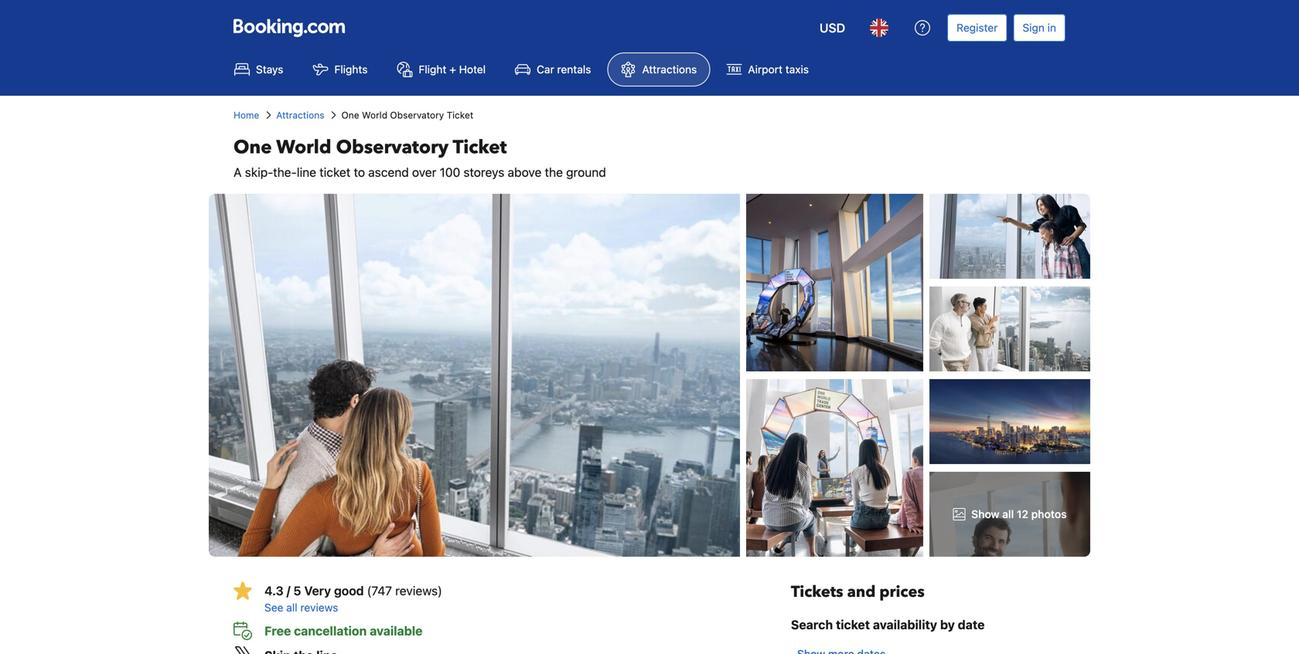 Task type: locate. For each thing, give the bounding box(es) containing it.
0 vertical spatial ticket
[[447, 110, 473, 121]]

1 vertical spatial attractions
[[276, 110, 324, 121]]

a
[[234, 165, 242, 180]]

1 vertical spatial observatory
[[336, 135, 449, 160]]

1 vertical spatial ticket
[[453, 135, 507, 160]]

very
[[304, 584, 331, 599]]

observatory
[[390, 110, 444, 121], [336, 135, 449, 160]]

cancellation
[[294, 624, 367, 639]]

1 horizontal spatial attractions link
[[607, 53, 710, 87]]

ticket up storeys
[[453, 135, 507, 160]]

ticket left to
[[320, 165, 351, 180]]

by
[[940, 618, 955, 633]]

car
[[537, 63, 554, 76]]

the
[[545, 165, 563, 180]]

ticket
[[447, 110, 473, 121], [453, 135, 507, 160]]

above
[[508, 165, 542, 180]]

observatory up one world observatory ticket a skip-the-line ticket to ascend over 100 storeys above the ground
[[390, 110, 444, 121]]

1 horizontal spatial attractions
[[642, 63, 697, 76]]

(747
[[367, 584, 392, 599]]

airport
[[748, 63, 783, 76]]

one world observatory ticket a skip-the-line ticket to ascend over 100 storeys above the ground
[[234, 135, 606, 180]]

1 horizontal spatial ticket
[[836, 618, 870, 633]]

available
[[370, 624, 423, 639]]

flights
[[334, 63, 368, 76]]

one world observatory ticket
[[341, 110, 473, 121]]

0 horizontal spatial attractions link
[[276, 108, 324, 122]]

one for one world observatory ticket a skip-the-line ticket to ascend over 100 storeys above the ground
[[234, 135, 272, 160]]

free cancellation available
[[264, 624, 423, 639]]

car rentals
[[537, 63, 591, 76]]

ground
[[566, 165, 606, 180]]

0 horizontal spatial all
[[286, 602, 297, 615]]

ticket
[[320, 165, 351, 180], [836, 618, 870, 633]]

0 vertical spatial attractions
[[642, 63, 697, 76]]

stays link
[[221, 53, 297, 87]]

world
[[362, 110, 387, 121], [276, 135, 331, 160]]

0 vertical spatial world
[[362, 110, 387, 121]]

1 vertical spatial attractions link
[[276, 108, 324, 122]]

1 horizontal spatial one
[[341, 110, 359, 121]]

1 vertical spatial one
[[234, 135, 272, 160]]

all inside 4.3 / 5 very good (747 reviews) see all reviews
[[286, 602, 297, 615]]

availability
[[873, 618, 937, 633]]

one for one world observatory ticket
[[341, 110, 359, 121]]

tickets and prices
[[791, 582, 925, 604]]

0 vertical spatial observatory
[[390, 110, 444, 121]]

one
[[341, 110, 359, 121], [234, 135, 272, 160]]

home
[[234, 110, 259, 121]]

all left 12
[[1002, 508, 1014, 521]]

0 vertical spatial one
[[341, 110, 359, 121]]

0 vertical spatial all
[[1002, 508, 1014, 521]]

12
[[1017, 508, 1028, 521]]

0 vertical spatial ticket
[[320, 165, 351, 180]]

car rentals link
[[502, 53, 604, 87]]

ticket down + at the left top of the page
[[447, 110, 473, 121]]

hotel
[[459, 63, 486, 76]]

usd
[[820, 20, 845, 35]]

/
[[287, 584, 290, 599]]

date
[[958, 618, 985, 633]]

ticket inside one world observatory ticket a skip-the-line ticket to ascend over 100 storeys above the ground
[[453, 135, 507, 160]]

to
[[354, 165, 365, 180]]

and
[[847, 582, 876, 604]]

observatory up ascend at the left
[[336, 135, 449, 160]]

all
[[1002, 508, 1014, 521], [286, 602, 297, 615]]

world down flights
[[362, 110, 387, 121]]

attractions link
[[607, 53, 710, 87], [276, 108, 324, 122]]

airport taxis
[[748, 63, 809, 76]]

ticket down tickets and prices
[[836, 618, 870, 633]]

observatory inside one world observatory ticket a skip-the-line ticket to ascend over 100 storeys above the ground
[[336, 135, 449, 160]]

one up 'skip-'
[[234, 135, 272, 160]]

1 horizontal spatial world
[[362, 110, 387, 121]]

sign in link
[[1013, 14, 1066, 42]]

1 vertical spatial ticket
[[836, 618, 870, 633]]

ascend
[[368, 165, 409, 180]]

one down flights
[[341, 110, 359, 121]]

see all reviews button
[[264, 601, 766, 616]]

search
[[791, 618, 833, 633]]

0 horizontal spatial ticket
[[320, 165, 351, 180]]

attractions
[[642, 63, 697, 76], [276, 110, 324, 121]]

world for one world observatory ticket
[[362, 110, 387, 121]]

flights link
[[300, 53, 381, 87]]

all down /
[[286, 602, 297, 615]]

sign
[[1023, 21, 1045, 34]]

over
[[412, 165, 436, 180]]

world inside one world observatory ticket a skip-the-line ticket to ascend over 100 storeys above the ground
[[276, 135, 331, 160]]

one inside one world observatory ticket a skip-the-line ticket to ascend over 100 storeys above the ground
[[234, 135, 272, 160]]

world up line
[[276, 135, 331, 160]]

line
[[297, 165, 316, 180]]

airport taxis link
[[713, 53, 822, 87]]

1 vertical spatial world
[[276, 135, 331, 160]]

flight + hotel
[[419, 63, 486, 76]]

reviews)
[[395, 584, 442, 599]]

stays
[[256, 63, 283, 76]]

show all 12 photos
[[971, 508, 1067, 521]]

0 horizontal spatial world
[[276, 135, 331, 160]]

1 horizontal spatial all
[[1002, 508, 1014, 521]]

0 horizontal spatial one
[[234, 135, 272, 160]]

home link
[[234, 108, 259, 122]]

1 vertical spatial all
[[286, 602, 297, 615]]



Task type: describe. For each thing, give the bounding box(es) containing it.
search ticket availability by date
[[791, 618, 985, 633]]

taxis
[[785, 63, 809, 76]]

show
[[971, 508, 1000, 521]]

good
[[334, 584, 364, 599]]

tickets
[[791, 582, 843, 604]]

usd button
[[810, 9, 855, 46]]

observatory for one world observatory ticket a skip-the-line ticket to ascend over 100 storeys above the ground
[[336, 135, 449, 160]]

free
[[264, 624, 291, 639]]

flight
[[419, 63, 446, 76]]

register
[[957, 21, 998, 34]]

ticket inside one world observatory ticket a skip-the-line ticket to ascend over 100 storeys above the ground
[[320, 165, 351, 180]]

ticket for one world observatory ticket
[[447, 110, 473, 121]]

reviews
[[300, 602, 338, 615]]

the-
[[273, 165, 297, 180]]

4.3
[[264, 584, 284, 599]]

register link
[[947, 14, 1007, 42]]

prices
[[880, 582, 925, 604]]

0 vertical spatial attractions link
[[607, 53, 710, 87]]

observatory for one world observatory ticket
[[390, 110, 444, 121]]

see
[[264, 602, 283, 615]]

in
[[1048, 21, 1056, 34]]

booking.com image
[[234, 19, 345, 37]]

5
[[293, 584, 301, 599]]

0 horizontal spatial attractions
[[276, 110, 324, 121]]

ticket for one world observatory ticket a skip-the-line ticket to ascend over 100 storeys above the ground
[[453, 135, 507, 160]]

4.3 / 5 very good (747 reviews) see all reviews
[[264, 584, 442, 615]]

rentals
[[557, 63, 591, 76]]

world for one world observatory ticket a skip-the-line ticket to ascend over 100 storeys above the ground
[[276, 135, 331, 160]]

storeys
[[464, 165, 504, 180]]

flight + hotel link
[[384, 53, 499, 87]]

sign in
[[1023, 21, 1056, 34]]

+
[[449, 63, 456, 76]]

photos
[[1031, 508, 1067, 521]]

skip-
[[245, 165, 273, 180]]

100
[[440, 165, 460, 180]]



Task type: vqa. For each thing, say whether or not it's contained in the screenshot.
attractions link
yes



